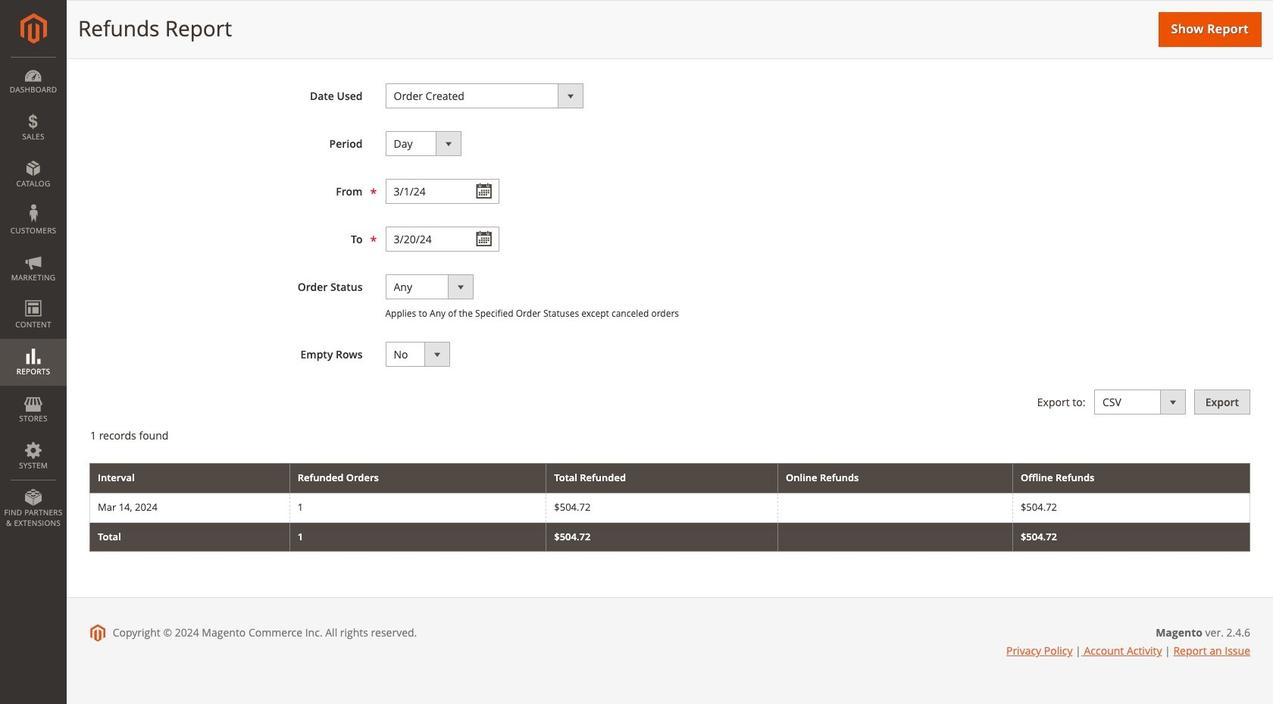 Task type: locate. For each thing, give the bounding box(es) containing it.
None text field
[[385, 179, 499, 204], [385, 227, 499, 252], [385, 179, 499, 204], [385, 227, 499, 252]]

menu bar
[[0, 57, 67, 536]]



Task type: describe. For each thing, give the bounding box(es) containing it.
magento admin panel image
[[20, 13, 47, 44]]



Task type: vqa. For each thing, say whether or not it's contained in the screenshot.
TAB LIST
no



